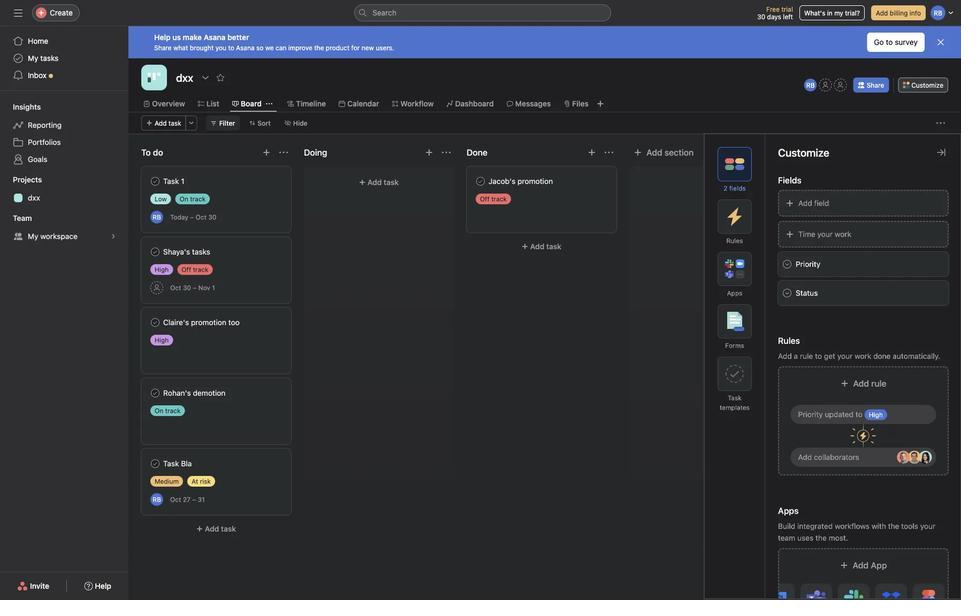 Task type: locate. For each thing, give the bounding box(es) containing it.
– right the today
[[190, 214, 194, 221]]

0 vertical spatial rb
[[806, 81, 815, 89]]

1 vertical spatial your
[[838, 352, 853, 361]]

2 vertical spatial rb
[[153, 496, 161, 504]]

my
[[28, 54, 38, 63], [28, 232, 38, 241]]

us
[[173, 33, 181, 42]]

create button
[[32, 4, 80, 21]]

help for help us make asana better share what brought you to asana so we can improve the product for new users.
[[154, 33, 171, 42]]

survey
[[895, 38, 918, 47]]

dashboard link
[[447, 98, 494, 110]]

1 vertical spatial help
[[95, 582, 111, 591]]

customize up more actions image
[[912, 81, 944, 89]]

oct for bla
[[170, 496, 181, 504]]

add task image down add tab icon
[[588, 148, 596, 157]]

1 horizontal spatial rules
[[778, 336, 800, 346]]

most.
[[829, 534, 848, 543]]

0 vertical spatial completed image
[[149, 316, 162, 329]]

forms
[[725, 342, 744, 349]]

collaborators
[[814, 453, 859, 462]]

off for jacob's promotion
[[480, 195, 490, 203]]

1 completed image from the top
[[149, 316, 162, 329]]

1 vertical spatial my
[[28, 232, 38, 241]]

completed checkbox for claire's promotion too
[[149, 316, 162, 329]]

completed checkbox for task 1
[[149, 175, 162, 188]]

work left 'done'
[[855, 352, 871, 361]]

30 left days
[[757, 13, 765, 20]]

info
[[910, 9, 921, 17]]

completed checkbox for jacob's promotion
[[474, 175, 487, 188]]

promotion for claire's
[[191, 318, 226, 327]]

completed image
[[149, 316, 162, 329], [149, 387, 162, 400], [149, 458, 162, 470]]

what
[[173, 44, 188, 51]]

completed checkbox up medium
[[149, 458, 162, 470]]

track up today – oct 30
[[190, 195, 206, 203]]

add task image
[[262, 148, 271, 157], [588, 148, 596, 157]]

completed checkbox for task bla
[[149, 458, 162, 470]]

0 vertical spatial my
[[28, 54, 38, 63]]

help button
[[77, 577, 118, 596]]

1 horizontal spatial more section actions image
[[605, 148, 613, 157]]

time your work
[[799, 230, 852, 239]]

promotion right jacob's
[[518, 177, 553, 186]]

rb
[[806, 81, 815, 89], [153, 214, 161, 221], [153, 496, 161, 504]]

3 completed image from the top
[[149, 458, 162, 470]]

1
[[181, 177, 184, 186], [212, 284, 215, 292]]

1 vertical spatial off
[[182, 266, 191, 273]]

priority left "updated"
[[798, 410, 823, 419]]

1 vertical spatial on
[[155, 407, 163, 415]]

1 vertical spatial promotion
[[191, 318, 226, 327]]

messages
[[515, 99, 551, 108]]

completed checkbox left jacob's
[[474, 175, 487, 188]]

see details, my workspace image
[[110, 233, 117, 240]]

priority
[[796, 260, 821, 269], [798, 410, 823, 419]]

apps
[[727, 290, 743, 297], [778, 506, 799, 516]]

0 horizontal spatial work
[[835, 230, 852, 239]]

0 horizontal spatial promotion
[[191, 318, 226, 327]]

rules
[[727, 237, 743, 245], [778, 336, 800, 346]]

completed checkbox for rohan's demotion
[[149, 387, 162, 400]]

oct for tasks
[[170, 284, 181, 292]]

my inside teams element
[[28, 232, 38, 241]]

off track up oct 30 – nov 1
[[182, 266, 208, 273]]

task up low
[[163, 177, 179, 186]]

your inside button
[[818, 230, 833, 239]]

team button
[[0, 213, 32, 224]]

1 vertical spatial task
[[728, 394, 742, 402]]

2 horizontal spatial your
[[920, 522, 936, 531]]

task bla
[[163, 459, 192, 468]]

show options image
[[201, 73, 210, 82]]

add field
[[799, 199, 829, 208]]

uses
[[798, 534, 814, 543]]

1 right nov
[[212, 284, 215, 292]]

1 vertical spatial rb
[[153, 214, 161, 221]]

completed image left shaya's
[[149, 246, 162, 259]]

2 vertical spatial –
[[192, 496, 196, 504]]

tasks for shaya's tasks
[[192, 248, 210, 256]]

get
[[824, 352, 835, 361]]

0 horizontal spatial help
[[95, 582, 111, 591]]

– left 31
[[192, 496, 196, 504]]

add task
[[155, 119, 181, 127], [368, 178, 399, 187], [530, 242, 561, 251], [205, 525, 236, 534]]

0 horizontal spatial add task image
[[262, 148, 271, 157]]

2 add task image from the left
[[588, 148, 596, 157]]

at
[[192, 478, 198, 485]]

1 vertical spatial on track
[[155, 407, 181, 415]]

1 vertical spatial 1
[[212, 284, 215, 292]]

search button
[[354, 4, 611, 21]]

2 vertical spatial your
[[920, 522, 936, 531]]

my inside "link"
[[28, 54, 38, 63]]

dxx link
[[6, 189, 122, 207]]

completed checkbox left rohan's
[[149, 387, 162, 400]]

work right "time"
[[835, 230, 852, 239]]

to right go
[[886, 38, 893, 47]]

0 horizontal spatial share
[[154, 44, 172, 51]]

task up templates
[[728, 394, 742, 402]]

work
[[835, 230, 852, 239], [855, 352, 871, 361]]

0 horizontal spatial on
[[155, 407, 163, 415]]

0 vertical spatial share
[[154, 44, 172, 51]]

add inside button
[[876, 9, 888, 17]]

help inside dropdown button
[[95, 582, 111, 591]]

share down go
[[867, 81, 884, 89]]

1 vertical spatial rb button
[[150, 211, 163, 224]]

dashboard
[[455, 99, 494, 108]]

app
[[871, 561, 887, 571]]

0 horizontal spatial off
[[182, 266, 191, 273]]

rule down 'done'
[[871, 379, 887, 389]]

0 vertical spatial 30
[[757, 13, 765, 20]]

track up nov
[[193, 266, 208, 273]]

0 horizontal spatial off track
[[182, 266, 208, 273]]

0 horizontal spatial tasks
[[40, 54, 59, 63]]

completed image up medium
[[149, 458, 162, 470]]

1 vertical spatial share
[[867, 81, 884, 89]]

priority up the status
[[796, 260, 821, 269]]

0 vertical spatial apps
[[727, 290, 743, 297]]

– left nov
[[193, 284, 197, 292]]

add a rule to get your work done automatically.
[[778, 352, 940, 361]]

1 vertical spatial rule
[[871, 379, 887, 389]]

customize up fields
[[778, 146, 829, 159]]

track down rohan's
[[165, 407, 181, 415]]

inbox link
[[6, 67, 122, 84]]

apps up build
[[778, 506, 799, 516]]

0 vertical spatial task
[[163, 177, 179, 186]]

to right you
[[228, 44, 234, 51]]

2 horizontal spatial 30
[[757, 13, 765, 20]]

0 vertical spatial off
[[480, 195, 490, 203]]

banner
[[128, 26, 961, 58]]

completed image
[[149, 175, 162, 188], [474, 175, 487, 188], [149, 246, 162, 259]]

0 vertical spatial your
[[818, 230, 833, 239]]

board link
[[232, 98, 262, 110]]

my
[[834, 9, 843, 17]]

1 vertical spatial off track
[[182, 266, 208, 273]]

share left the what
[[154, 44, 172, 51]]

rb for task bla
[[153, 496, 161, 504]]

2 vertical spatial oct
[[170, 496, 181, 504]]

add tab image
[[596, 100, 605, 108]]

0 vertical spatial work
[[835, 230, 852, 239]]

0 vertical spatial promotion
[[518, 177, 553, 186]]

add
[[876, 9, 888, 17], [155, 119, 167, 127], [647, 147, 662, 158], [368, 178, 382, 187], [799, 199, 812, 208], [530, 242, 544, 251], [778, 352, 792, 361], [853, 379, 869, 389], [798, 453, 812, 462], [205, 525, 219, 534], [853, 561, 869, 571]]

1 up the today
[[181, 177, 184, 186]]

0 vertical spatial on track
[[180, 195, 206, 203]]

1 vertical spatial tasks
[[192, 248, 210, 256]]

0 horizontal spatial rules
[[727, 237, 743, 245]]

a
[[794, 352, 798, 361]]

1 horizontal spatial add task image
[[588, 148, 596, 157]]

0 vertical spatial help
[[154, 33, 171, 42]]

field
[[814, 199, 829, 208]]

tasks inside my tasks "link"
[[40, 54, 59, 63]]

promotion
[[518, 177, 553, 186], [191, 318, 226, 327]]

1 vertical spatial oct
[[170, 284, 181, 292]]

completed checkbox left shaya's
[[149, 246, 162, 259]]

2 vertical spatial 30
[[183, 284, 191, 292]]

promotion left too
[[191, 318, 226, 327]]

off track down jacob's
[[480, 195, 507, 203]]

off down jacob's
[[480, 195, 490, 203]]

0 vertical spatial rule
[[800, 352, 813, 361]]

add task image
[[425, 148, 434, 157]]

projects button
[[0, 174, 42, 185]]

1 vertical spatial apps
[[778, 506, 799, 516]]

go to survey button
[[867, 33, 925, 52]]

high down claire's
[[155, 337, 169, 344]]

– for bla
[[192, 496, 196, 504]]

2 more section actions image from the left
[[605, 148, 613, 157]]

invite button
[[10, 577, 56, 596]]

completed image left claire's
[[149, 316, 162, 329]]

1 horizontal spatial promotion
[[518, 177, 553, 186]]

1 horizontal spatial off track
[[480, 195, 507, 203]]

on track for low
[[180, 195, 206, 203]]

2 vertical spatial completed image
[[149, 458, 162, 470]]

0 vertical spatial the
[[314, 44, 324, 51]]

tasks right shaya's
[[192, 248, 210, 256]]

on track
[[180, 195, 206, 203], [155, 407, 181, 415]]

home
[[28, 37, 48, 45]]

oct left 27
[[170, 496, 181, 504]]

shaya's
[[163, 248, 190, 256]]

the
[[314, 44, 324, 51], [888, 522, 899, 531], [816, 534, 827, 543]]

task left bla
[[163, 459, 179, 468]]

1 vertical spatial work
[[855, 352, 871, 361]]

add task image down sort
[[262, 148, 271, 157]]

nov
[[198, 284, 210, 292]]

global element
[[0, 26, 128, 90]]

banner containing help us make asana better
[[128, 26, 961, 58]]

0 horizontal spatial your
[[818, 230, 833, 239]]

completed image for rohan's
[[149, 387, 162, 400]]

0 vertical spatial customize
[[912, 81, 944, 89]]

1 vertical spatial customize
[[778, 146, 829, 159]]

30 left nov
[[183, 284, 191, 292]]

help for help
[[95, 582, 111, 591]]

team
[[13, 214, 32, 223]]

0 vertical spatial –
[[190, 214, 194, 221]]

1 horizontal spatial customize
[[912, 81, 944, 89]]

off for high
[[182, 266, 191, 273]]

team
[[778, 534, 795, 543]]

rules up a
[[778, 336, 800, 346]]

tasks
[[40, 54, 59, 63], [192, 248, 210, 256]]

1 horizontal spatial the
[[816, 534, 827, 543]]

2 vertical spatial high
[[869, 411, 883, 419]]

shaya's tasks
[[163, 248, 210, 256]]

filter button
[[206, 116, 240, 131]]

on track up today – oct 30
[[180, 195, 206, 203]]

rules down 2 fields on the top right of page
[[727, 237, 743, 245]]

0 vertical spatial off track
[[480, 195, 507, 203]]

completed image left rohan's
[[149, 387, 162, 400]]

your right tools
[[920, 522, 936, 531]]

low
[[155, 195, 167, 203]]

more actions image
[[188, 120, 195, 126]]

1 horizontal spatial share
[[867, 81, 884, 89]]

track for jacob's promotion
[[491, 195, 507, 203]]

free
[[766, 5, 780, 13]]

high down shaya's
[[155, 266, 169, 273]]

1 horizontal spatial tasks
[[192, 248, 210, 256]]

1 my from the top
[[28, 54, 38, 63]]

add field button
[[778, 190, 949, 217]]

1 horizontal spatial your
[[838, 352, 853, 361]]

on down rohan's
[[155, 407, 163, 415]]

2 completed image from the top
[[149, 387, 162, 400]]

customize button
[[898, 78, 948, 93]]

add task button
[[141, 116, 186, 131], [310, 173, 447, 192], [467, 237, 617, 256], [141, 520, 291, 539]]

my down team
[[28, 232, 38, 241]]

add to starred image
[[216, 73, 225, 82]]

go to survey
[[874, 38, 918, 47]]

2 vertical spatial rb button
[[150, 493, 163, 506]]

2 horizontal spatial the
[[888, 522, 899, 531]]

None text field
[[173, 68, 196, 87]]

0 vertical spatial tasks
[[40, 54, 59, 63]]

updated
[[825, 410, 854, 419]]

1 horizontal spatial on
[[180, 195, 188, 203]]

Completed checkbox
[[149, 175, 162, 188], [474, 175, 487, 188], [149, 246, 162, 259], [149, 316, 162, 329], [149, 387, 162, 400], [149, 458, 162, 470]]

to left the get
[[815, 352, 822, 361]]

your right "time"
[[818, 230, 833, 239]]

1 horizontal spatial rule
[[871, 379, 887, 389]]

build integrated workflows with the tools your team uses the most.
[[778, 522, 936, 543]]

1 vertical spatial –
[[193, 284, 197, 292]]

0 horizontal spatial 30
[[183, 284, 191, 292]]

0 horizontal spatial 1
[[181, 177, 184, 186]]

portfolios
[[28, 138, 61, 147]]

help inside help us make asana better share what brought you to asana so we can improve the product for new users.
[[154, 33, 171, 42]]

1 horizontal spatial off
[[480, 195, 490, 203]]

what's
[[804, 9, 826, 17]]

off track
[[480, 195, 507, 203], [182, 266, 208, 273]]

claire's promotion too
[[163, 318, 240, 327]]

home link
[[6, 33, 122, 50]]

1 more section actions image from the left
[[279, 148, 288, 157]]

integrated
[[797, 522, 833, 531]]

2 vertical spatial task
[[163, 459, 179, 468]]

apps up forms
[[727, 290, 743, 297]]

task inside 'task templates'
[[728, 394, 742, 402]]

the down integrated
[[816, 534, 827, 543]]

1 add task image from the left
[[262, 148, 271, 157]]

30 right the today
[[208, 214, 216, 221]]

1 horizontal spatial 30
[[208, 214, 216, 221]]

high down add rule
[[869, 411, 883, 419]]

oct right the today
[[196, 214, 207, 221]]

more section actions image for done
[[605, 148, 613, 157]]

1 vertical spatial completed image
[[149, 387, 162, 400]]

track down jacob's
[[491, 195, 507, 203]]

0 vertical spatial 1
[[181, 177, 184, 186]]

oct left nov
[[170, 284, 181, 292]]

1 vertical spatial priority
[[798, 410, 823, 419]]

close details image
[[937, 148, 946, 157]]

tasks down home
[[40, 54, 59, 63]]

on track down rohan's
[[155, 407, 181, 415]]

completed checkbox up low
[[149, 175, 162, 188]]

help
[[154, 33, 171, 42], [95, 582, 111, 591]]

dismiss image
[[937, 38, 945, 47]]

completed checkbox for shaya's tasks
[[149, 246, 162, 259]]

2 my from the top
[[28, 232, 38, 241]]

the right 'with'
[[888, 522, 899, 531]]

my up inbox
[[28, 54, 38, 63]]

31
[[198, 496, 205, 504]]

on up the today
[[180, 195, 188, 203]]

make
[[183, 33, 202, 42]]

your right the get
[[838, 352, 853, 361]]

task for task templates
[[728, 394, 742, 402]]

sort button
[[244, 116, 276, 131]]

0 horizontal spatial more section actions image
[[279, 148, 288, 157]]

0 horizontal spatial the
[[314, 44, 324, 51]]

off down 'shaya's tasks'
[[182, 266, 191, 273]]

you
[[215, 44, 226, 51]]

completed image up low
[[149, 175, 162, 188]]

board
[[241, 99, 262, 108]]

–
[[190, 214, 194, 221], [193, 284, 197, 292], [192, 496, 196, 504]]

add collaborators
[[798, 453, 859, 462]]

1 horizontal spatial work
[[855, 352, 871, 361]]

your inside build integrated workflows with the tools your team uses the most.
[[920, 522, 936, 531]]

0 vertical spatial on
[[180, 195, 188, 203]]

trial
[[782, 5, 793, 13]]

insights element
[[0, 97, 128, 170]]

more section actions image
[[279, 148, 288, 157], [605, 148, 613, 157]]

off track for high
[[182, 266, 208, 273]]

completed checkbox left claire's
[[149, 316, 162, 329]]

1 horizontal spatial help
[[154, 33, 171, 42]]

rule right a
[[800, 352, 813, 361]]

1 vertical spatial 30
[[208, 214, 216, 221]]

track
[[190, 195, 206, 203], [491, 195, 507, 203], [193, 266, 208, 273], [165, 407, 181, 415]]

completed image left jacob's
[[474, 175, 487, 188]]

what's in my trial? button
[[800, 5, 865, 20]]

the left product
[[314, 44, 324, 51]]

track for rohan's demotion
[[165, 407, 181, 415]]



Task type: vqa. For each thing, say whether or not it's contained in the screenshot.
Share within Help us make Asana better Share what brought you to Asana so we can improve the product for new users.
yes



Task type: describe. For each thing, give the bounding box(es) containing it.
timeline link
[[287, 98, 326, 110]]

1 vertical spatial high
[[155, 337, 169, 344]]

high inside the priority updated to high
[[869, 411, 883, 419]]

projects element
[[0, 170, 128, 209]]

rb button for task bla
[[150, 493, 163, 506]]

oct 30 – nov 1
[[170, 284, 215, 292]]

so
[[256, 44, 264, 51]]

rohan's
[[163, 389, 191, 398]]

0 vertical spatial high
[[155, 266, 169, 273]]

goals link
[[6, 151, 122, 168]]

files link
[[564, 98, 589, 110]]

for
[[351, 44, 360, 51]]

0 horizontal spatial rule
[[800, 352, 813, 361]]

what's in my trial?
[[804, 9, 860, 17]]

search list box
[[354, 4, 611, 21]]

create
[[50, 8, 73, 17]]

rb for task 1
[[153, 214, 161, 221]]

share button
[[853, 78, 889, 93]]

insights button
[[0, 102, 41, 112]]

0 vertical spatial oct
[[196, 214, 207, 221]]

27
[[183, 496, 190, 504]]

more actions image
[[937, 119, 945, 127]]

to do
[[141, 147, 163, 158]]

reporting
[[28, 121, 62, 130]]

today – oct 30
[[170, 214, 216, 221]]

add inside 'button'
[[853, 561, 869, 571]]

– for tasks
[[193, 284, 197, 292]]

completed image for claire's
[[149, 316, 162, 329]]

1 vertical spatial the
[[888, 522, 899, 531]]

left
[[783, 13, 793, 20]]

0 horizontal spatial customize
[[778, 146, 829, 159]]

work inside button
[[835, 230, 852, 239]]

jacob's promotion
[[489, 177, 553, 186]]

at risk
[[192, 478, 211, 485]]

2 fields
[[724, 185, 746, 192]]

improve
[[288, 44, 312, 51]]

to inside help us make asana better share what brought you to asana so we can improve the product for new users.
[[228, 44, 234, 51]]

messages link
[[507, 98, 551, 110]]

task for task 1
[[163, 177, 179, 186]]

files
[[572, 99, 589, 108]]

product
[[326, 44, 350, 51]]

search
[[373, 8, 397, 17]]

task templates
[[720, 394, 750, 412]]

overview
[[152, 99, 185, 108]]

1 horizontal spatial 1
[[212, 284, 215, 292]]

board image
[[148, 71, 161, 84]]

calendar
[[347, 99, 379, 108]]

workflow link
[[392, 98, 434, 110]]

status
[[796, 289, 818, 298]]

billing
[[890, 9, 908, 17]]

completed image for done
[[474, 175, 487, 188]]

my for my workspace
[[28, 232, 38, 241]]

add app button
[[778, 549, 949, 601]]

to inside button
[[886, 38, 893, 47]]

on track for rohan's demotion
[[155, 407, 181, 415]]

hide
[[293, 119, 308, 127]]

go
[[874, 38, 884, 47]]

dxx
[[28, 193, 40, 202]]

priority for priority updated to high
[[798, 410, 823, 419]]

fields
[[729, 185, 746, 192]]

oct 27 – 31
[[170, 496, 205, 504]]

completed image for to do
[[149, 175, 162, 188]]

rb button for task 1
[[150, 211, 163, 224]]

tasks for my tasks
[[40, 54, 59, 63]]

off track for jacob's promotion
[[480, 195, 507, 203]]

done
[[467, 147, 488, 158]]

2 vertical spatial the
[[816, 534, 827, 543]]

add rule
[[853, 379, 887, 389]]

inbox
[[28, 71, 47, 80]]

2
[[724, 185, 728, 192]]

the inside help us make asana better share what brought you to asana so we can improve the product for new users.
[[314, 44, 324, 51]]

users.
[[376, 44, 394, 51]]

help us make asana better share what brought you to asana so we can improve the product for new users.
[[154, 33, 394, 51]]

completed image for task
[[149, 458, 162, 470]]

priority updated to high
[[798, 410, 883, 419]]

in
[[827, 9, 833, 17]]

free trial 30 days left
[[757, 5, 793, 20]]

bla
[[181, 459, 192, 468]]

1 horizontal spatial apps
[[778, 506, 799, 516]]

30 inside the 'free trial 30 days left'
[[757, 13, 765, 20]]

my workspace link
[[6, 228, 122, 245]]

fields
[[778, 175, 802, 185]]

portfolios link
[[6, 134, 122, 151]]

claire's
[[163, 318, 189, 327]]

overview link
[[143, 98, 185, 110]]

time your work button
[[778, 221, 949, 248]]

to right "updated"
[[856, 410, 863, 419]]

customize inside "dropdown button"
[[912, 81, 944, 89]]

demotion
[[193, 389, 226, 398]]

share inside help us make asana better share what brought you to asana so we can improve the product for new users.
[[154, 44, 172, 51]]

hide sidebar image
[[14, 9, 22, 17]]

0 vertical spatial rb button
[[804, 79, 817, 92]]

invite
[[30, 582, 49, 591]]

my for my tasks
[[28, 54, 38, 63]]

my workspace
[[28, 232, 78, 241]]

track for high
[[193, 266, 208, 273]]

risk
[[200, 478, 211, 485]]

more section actions image for to do
[[279, 148, 288, 157]]

share inside button
[[867, 81, 884, 89]]

my tasks
[[28, 54, 59, 63]]

doing
[[304, 147, 327, 158]]

priority for priority
[[796, 260, 821, 269]]

track for low
[[190, 195, 206, 203]]

templates
[[720, 404, 750, 412]]

promotion for jacob's
[[518, 177, 553, 186]]

teams element
[[0, 209, 128, 247]]

today
[[170, 214, 188, 221]]

tab actions image
[[266, 101, 272, 107]]

add section button
[[629, 143, 698, 162]]

add task image for done
[[588, 148, 596, 157]]

asana
[[236, 44, 255, 51]]

projects
[[13, 175, 42, 184]]

on for rohan's demotion
[[155, 407, 163, 415]]

filter
[[219, 119, 235, 127]]

on for low
[[180, 195, 188, 203]]

0 horizontal spatial apps
[[727, 290, 743, 297]]

new
[[362, 44, 374, 51]]

insights
[[13, 102, 41, 111]]

jacob's
[[489, 177, 516, 186]]

medium
[[155, 478, 179, 485]]

1 vertical spatial rules
[[778, 336, 800, 346]]

sort
[[258, 119, 271, 127]]

brought
[[190, 44, 214, 51]]

section
[[665, 147, 694, 158]]

days
[[767, 13, 781, 20]]

add task image for to do
[[262, 148, 271, 157]]

more section actions image
[[442, 148, 451, 157]]

can
[[276, 44, 287, 51]]

0 vertical spatial rules
[[727, 237, 743, 245]]

task for task bla
[[163, 459, 179, 468]]

with
[[872, 522, 886, 531]]

we
[[265, 44, 274, 51]]



